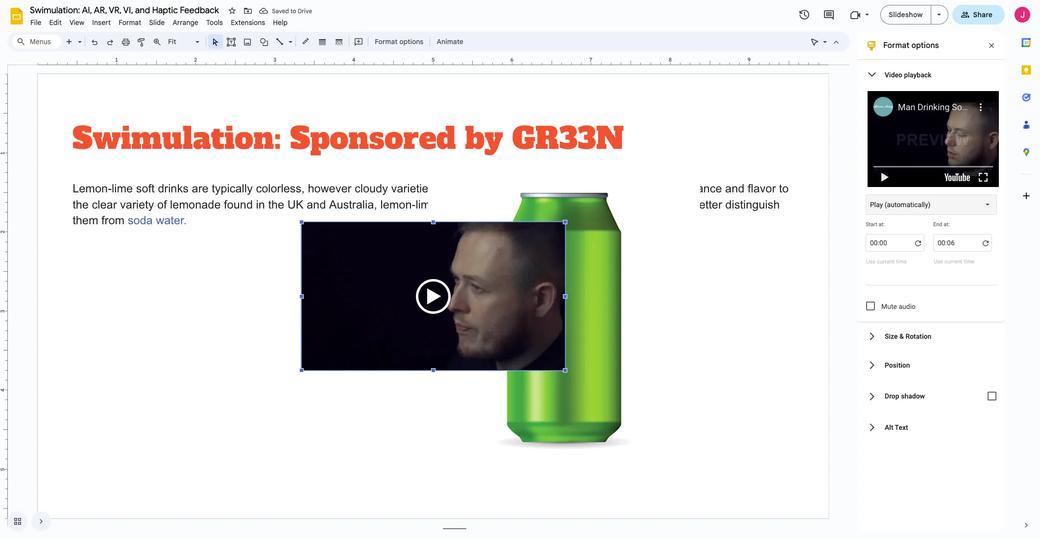Task type: locate. For each thing, give the bounding box(es) containing it.
0 horizontal spatial use current time
[[866, 258, 907, 265]]

animate
[[437, 37, 464, 46]]

play (automatically) list box
[[866, 195, 997, 215]]

1 horizontal spatial use current time button
[[934, 258, 998, 266]]

current for start at:
[[877, 258, 895, 265]]

animate button
[[432, 34, 468, 49]]

use current time button down end at: text field
[[934, 258, 998, 266]]

use for start
[[866, 258, 876, 265]]

Start at: text field
[[866, 234, 925, 252]]

time
[[896, 258, 907, 265], [964, 258, 975, 265]]

2 use current time from the left
[[934, 258, 975, 265]]

use current time down end at: text field
[[934, 258, 975, 265]]

options left animate
[[400, 37, 424, 46]]

use down end at: text field
[[934, 258, 943, 265]]

end
[[934, 221, 943, 228]]

format options application
[[0, 0, 1040, 540]]

1 use current time button from the left
[[866, 258, 931, 266]]

border dash option
[[333, 35, 345, 49]]

1 horizontal spatial use
[[934, 258, 943, 265]]

format options button
[[370, 34, 428, 49]]

use for end
[[934, 258, 943, 265]]

Zoom field
[[165, 35, 204, 49]]

drive
[[298, 7, 312, 14]]

alt text
[[885, 424, 908, 431]]

time down start at: text box
[[896, 258, 907, 265]]

options
[[400, 37, 424, 46], [912, 41, 939, 50]]

2 current from the left
[[945, 258, 963, 265]]

use current time button down start at: text box
[[866, 258, 931, 266]]

audio
[[899, 303, 916, 311]]

at: right end
[[944, 221, 950, 228]]

video
[[885, 71, 903, 79]]

menu bar
[[26, 13, 292, 29]]

use current time
[[866, 258, 907, 265], [934, 258, 975, 265]]

0 horizontal spatial format
[[119, 18, 141, 27]]

use current time down start at: text box
[[866, 258, 907, 265]]

Menus field
[[12, 35, 61, 49]]

format up video
[[884, 41, 910, 50]]

Star checkbox
[[225, 4, 239, 18]]

current down end at: text field
[[945, 258, 963, 265]]

format inside button
[[375, 37, 398, 46]]

at: right start at the top
[[879, 221, 885, 228]]

1 horizontal spatial current
[[945, 258, 963, 265]]

0 horizontal spatial at:
[[879, 221, 885, 228]]

1 time from the left
[[896, 258, 907, 265]]

2 use current time button from the left
[[934, 258, 998, 266]]

1 horizontal spatial format options
[[884, 41, 939, 50]]

Toggle shadow checkbox
[[983, 387, 1002, 406]]

1 horizontal spatial at:
[[944, 221, 950, 228]]

1 use current time from the left
[[866, 258, 907, 265]]

2 time from the left
[[964, 258, 975, 265]]

options up video playback tab
[[912, 41, 939, 50]]

use down start at: text box
[[866, 258, 876, 265]]

1 horizontal spatial use current time
[[934, 258, 975, 265]]

0 horizontal spatial use current time button
[[866, 258, 931, 266]]

saved to drive button
[[257, 4, 315, 18]]

format right border dash option
[[375, 37, 398, 46]]

navigation inside format options application
[[0, 504, 51, 540]]

use current time for end at:
[[934, 258, 975, 265]]

2 use from the left
[[934, 258, 943, 265]]

help
[[273, 18, 288, 27]]

1 current from the left
[[877, 258, 895, 265]]

time down end at: text field
[[964, 258, 975, 265]]

use
[[866, 258, 876, 265], [934, 258, 943, 265]]

1 at: from the left
[[879, 221, 885, 228]]

1 horizontal spatial options
[[912, 41, 939, 50]]

tab list
[[1013, 29, 1040, 512]]

tools
[[206, 18, 223, 27]]

saved
[[272, 7, 289, 14]]

2 at: from the left
[[944, 221, 950, 228]]

mute audio
[[882, 303, 916, 311]]

1 horizontal spatial time
[[964, 258, 975, 265]]

drop shadow tab
[[858, 380, 1005, 413]]

current
[[877, 258, 895, 265], [945, 258, 963, 265]]

Zoom text field
[[167, 35, 194, 49]]

current for end at:
[[945, 258, 963, 265]]

current down start at: text box
[[877, 258, 895, 265]]

2 horizontal spatial format
[[884, 41, 910, 50]]

1 horizontal spatial format
[[375, 37, 398, 46]]

arrange menu item
[[169, 17, 202, 28]]

0 horizontal spatial time
[[896, 258, 907, 265]]

0 horizontal spatial current
[[877, 258, 895, 265]]

use current time button
[[866, 258, 931, 266], [934, 258, 998, 266]]

view
[[70, 18, 84, 27]]

position tab
[[858, 351, 1005, 380]]

edit menu item
[[45, 17, 66, 28]]

use current time button for start at:
[[866, 258, 931, 266]]

format
[[119, 18, 141, 27], [375, 37, 398, 46], [884, 41, 910, 50]]

main toolbar
[[61, 34, 468, 49]]

size & rotation tab
[[858, 322, 1005, 351]]

navigation
[[0, 504, 51, 540]]

format options
[[375, 37, 424, 46], [884, 41, 939, 50]]

0 horizontal spatial options
[[400, 37, 424, 46]]

&
[[900, 332, 904, 340]]

Mute audio checkbox
[[866, 302, 875, 311]]

toggle shadow image
[[983, 387, 1002, 406]]

use current time for start at:
[[866, 258, 907, 265]]

drop shadow
[[885, 393, 925, 400]]

file menu item
[[26, 17, 45, 28]]

1 use from the left
[[866, 258, 876, 265]]

format down the 'rename' text box
[[119, 18, 141, 27]]

0 horizontal spatial format options
[[375, 37, 424, 46]]

view menu item
[[66, 17, 88, 28]]

menu bar containing file
[[26, 13, 292, 29]]

time for start at:
[[896, 258, 907, 265]]

at:
[[879, 221, 885, 228], [944, 221, 950, 228]]

0 horizontal spatial use
[[866, 258, 876, 265]]

file
[[30, 18, 41, 27]]

video playback tab
[[858, 60, 1005, 89]]



Task type: vqa. For each thing, say whether or not it's contained in the screenshot.
the right Format options
yes



Task type: describe. For each thing, give the bounding box(es) containing it.
play
[[870, 201, 883, 209]]

tab list inside menu bar banner
[[1013, 29, 1040, 512]]

slideshow
[[889, 10, 923, 19]]

text
[[895, 424, 908, 431]]

options inside section
[[912, 41, 939, 50]]

use current time button for end at:
[[934, 258, 998, 266]]

insert
[[92, 18, 111, 27]]

alt
[[885, 424, 894, 431]]

format options inside button
[[375, 37, 424, 46]]

End at: text field
[[934, 234, 992, 252]]

end at:
[[934, 221, 950, 228]]

insert menu item
[[88, 17, 115, 28]]

edit
[[49, 18, 62, 27]]

(automatically)
[[885, 201, 931, 209]]

menu bar banner
[[0, 0, 1040, 540]]

extensions menu item
[[227, 17, 269, 28]]

saved to drive
[[272, 7, 312, 14]]

video playback
[[885, 71, 932, 79]]

mode and view toolbar
[[807, 32, 844, 51]]

share button
[[952, 5, 1005, 25]]

border weight option
[[317, 35, 328, 49]]

arrange
[[173, 18, 198, 27]]

at: for start at:
[[879, 221, 885, 228]]

shape image
[[258, 35, 270, 49]]

mute
[[882, 303, 897, 311]]

size & rotation
[[885, 332, 932, 340]]

extensions
[[231, 18, 265, 27]]

slide menu item
[[145, 17, 169, 28]]

drop
[[885, 393, 900, 400]]

to
[[291, 7, 296, 14]]

menu bar inside menu bar banner
[[26, 13, 292, 29]]

format options section
[[858, 32, 1005, 532]]

play (automatically) option
[[870, 200, 931, 210]]

at: for end at:
[[944, 221, 950, 228]]

Rename text field
[[26, 4, 224, 16]]

rotation
[[906, 332, 932, 340]]

share
[[973, 10, 993, 19]]

insert image image
[[242, 35, 253, 49]]

start
[[866, 221, 878, 228]]

alt text tab
[[858, 413, 1005, 442]]

slide
[[149, 18, 165, 27]]

tools menu item
[[202, 17, 227, 28]]

position
[[885, 361, 910, 369]]

format menu item
[[115, 17, 145, 28]]

size
[[885, 332, 898, 340]]

playback
[[904, 71, 932, 79]]

format options inside section
[[884, 41, 939, 50]]

help menu item
[[269, 17, 292, 28]]

start slideshow (⌘+enter) image
[[937, 14, 941, 16]]

play (automatically)
[[870, 201, 931, 209]]

format inside section
[[884, 41, 910, 50]]

options inside button
[[400, 37, 424, 46]]

format inside menu item
[[119, 18, 141, 27]]

start at:
[[866, 221, 885, 228]]

shadow
[[901, 393, 925, 400]]

time for end at:
[[964, 258, 975, 265]]

new slide with layout image
[[75, 35, 82, 39]]

border color: transparent image
[[300, 35, 311, 48]]

slideshow button
[[881, 5, 931, 25]]



